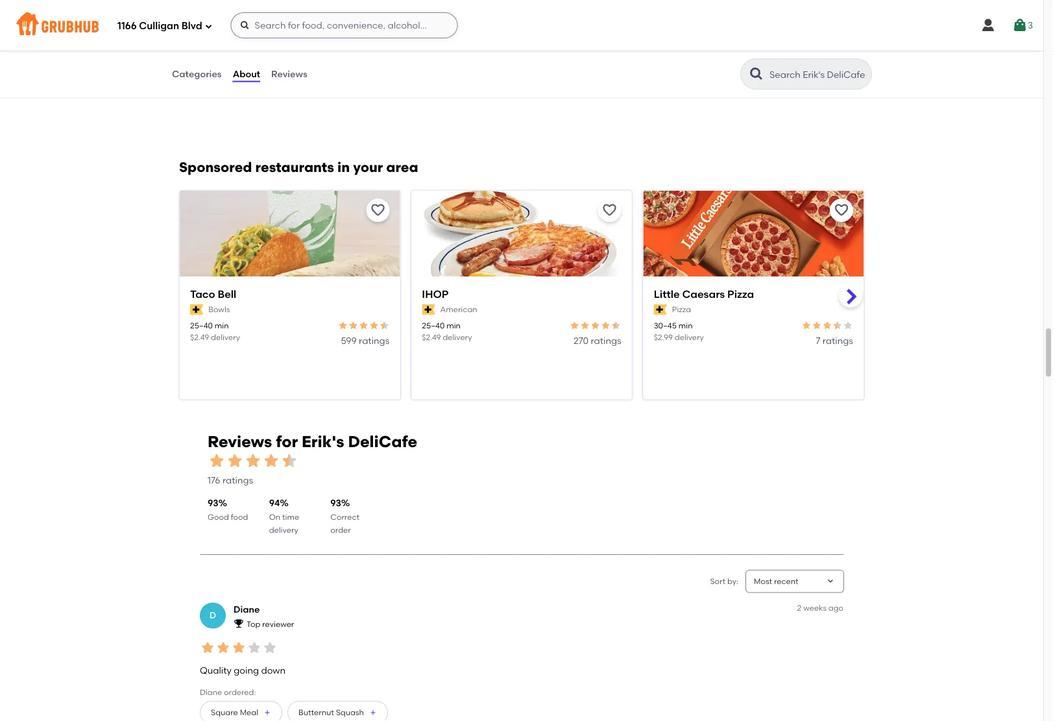 Task type: vqa. For each thing, say whether or not it's contained in the screenshot.
DRINKS
no



Task type: locate. For each thing, give the bounding box(es) containing it.
blvd
[[182, 20, 202, 32]]

2 save this restaurant image from the left
[[602, 203, 618, 218]]

trophy icon image
[[234, 619, 244, 629]]

plus icon image
[[264, 709, 271, 717], [369, 709, 377, 717]]

min down bowls
[[215, 322, 229, 331]]

1 horizontal spatial 25–40
[[422, 322, 445, 331]]

1 vertical spatial erik's
[[302, 432, 344, 451]]

min down american
[[447, 322, 461, 331]]

subscription pass image down ihop
[[422, 305, 435, 315]]

on
[[269, 512, 281, 522]]

subscription pass image down the little
[[654, 305, 667, 315]]

2 $2.49 from the left
[[422, 333, 441, 342]]

0 horizontal spatial erik's
[[257, 36, 279, 47]]

25–40 for taco bell
[[190, 322, 213, 331]]

2 horizontal spatial svg image
[[981, 18, 997, 33]]

$2.99
[[654, 333, 673, 342]]

2 plus icon image from the left
[[369, 709, 377, 717]]

save this restaurant image
[[370, 203, 386, 218], [602, 203, 618, 218]]

1 25–40 min $2.49 delivery from the left
[[190, 322, 240, 342]]

93 for 93 good food
[[208, 498, 219, 509]]

1 horizontal spatial erik's
[[302, 432, 344, 451]]

1 horizontal spatial $2.49
[[422, 333, 441, 342]]

0 horizontal spatial min
[[215, 322, 229, 331]]

30–45 min $2.99 delivery
[[654, 322, 704, 342]]

pizza down the little
[[673, 305, 692, 314]]

0 horizontal spatial save this restaurant button
[[366, 199, 390, 222]]

25–40 min $2.49 delivery down american
[[422, 322, 472, 342]]

93
[[208, 498, 219, 509], [331, 498, 341, 509]]

categories
[[172, 68, 222, 79]]

d
[[210, 610, 216, 621]]

2 subscription pass image from the left
[[422, 305, 435, 315]]

0 horizontal spatial plus icon image
[[264, 709, 271, 717]]

min
[[215, 322, 229, 331], [447, 322, 461, 331], [679, 322, 693, 331]]

0 vertical spatial diane
[[234, 604, 260, 615]]

1 min from the left
[[215, 322, 229, 331]]

25–40 for ihop
[[422, 322, 445, 331]]

93 up good
[[208, 498, 219, 509]]

1 horizontal spatial save this restaurant image
[[602, 203, 618, 218]]

little caesars pizza
[[654, 288, 755, 301]]

delicafe
[[281, 36, 319, 47], [348, 432, 418, 451]]

2 horizontal spatial subscription pass image
[[654, 305, 667, 315]]

svg image left svg icon
[[981, 18, 997, 33]]

3 save this restaurant button from the left
[[830, 199, 854, 222]]

star icon image
[[338, 321, 348, 331], [348, 321, 359, 331], [359, 321, 369, 331], [369, 321, 379, 331], [379, 321, 390, 331], [379, 321, 390, 331], [570, 321, 580, 331], [580, 321, 591, 331], [591, 321, 601, 331], [601, 321, 611, 331], [611, 321, 622, 331], [611, 321, 622, 331], [802, 321, 812, 331], [812, 321, 823, 331], [823, 321, 833, 331], [833, 321, 843, 331], [833, 321, 843, 331], [843, 321, 854, 331], [208, 452, 226, 470], [226, 452, 244, 470], [244, 452, 262, 470], [262, 452, 280, 470], [280, 452, 299, 470], [280, 452, 299, 470], [200, 640, 216, 656], [216, 640, 231, 656], [231, 640, 247, 656], [247, 640, 262, 656], [262, 640, 278, 656]]

to
[[1037, 366, 1046, 377]]

reviews right about
[[271, 68, 308, 79]]

diane up top
[[234, 604, 260, 615]]

about button
[[232, 51, 261, 97]]

0 horizontal spatial svg image
[[205, 22, 213, 30]]

ratings
[[359, 335, 390, 346], [591, 335, 622, 346], [823, 335, 854, 346], [223, 475, 253, 486]]

$2.49 down american
[[422, 333, 441, 342]]

save this restaurant image
[[834, 203, 850, 218]]

3 min from the left
[[679, 322, 693, 331]]

american
[[441, 305, 478, 314]]

reviews for reviews
[[271, 68, 308, 79]]

25–40 down american
[[422, 322, 445, 331]]

square meal button
[[200, 701, 282, 721]]

0 horizontal spatial diane
[[200, 688, 222, 697]]

little caesars pizza logo image
[[644, 191, 864, 300]]

2 horizontal spatial min
[[679, 322, 693, 331]]

1 horizontal spatial min
[[447, 322, 461, 331]]

erik's
[[257, 36, 279, 47], [302, 432, 344, 451]]

0 horizontal spatial subscription pass image
[[190, 305, 203, 315]]

svg image
[[1013, 18, 1028, 33]]

delivery down american
[[443, 333, 472, 342]]

time
[[282, 512, 299, 522]]

delivery down bowls
[[211, 333, 240, 342]]

food
[[231, 512, 248, 522]]

270
[[574, 335, 589, 346]]

sort
[[711, 577, 726, 586]]

1 plus icon image from the left
[[264, 709, 271, 717]]

delivery
[[211, 333, 240, 342], [443, 333, 472, 342], [675, 333, 704, 342], [269, 526, 298, 535]]

1166 culligan blvd
[[118, 20, 202, 32]]

plus icon image right squash
[[369, 709, 377, 717]]

1 horizontal spatial diane
[[234, 604, 260, 615]]

delivery down time
[[269, 526, 298, 535]]

subscription pass image down taco
[[190, 305, 203, 315]]

taco bell
[[190, 288, 237, 301]]

taco bell logo image
[[180, 191, 400, 300]]

93 up correct
[[331, 498, 341, 509]]

min inside 30–45 min $2.99 delivery
[[679, 322, 693, 331]]

subscription pass image for ihop
[[422, 305, 435, 315]]

reviews
[[271, 68, 308, 79], [208, 432, 272, 451]]

weeks
[[804, 604, 827, 613]]

reviewer
[[262, 620, 294, 629]]

pizza right the caesars
[[728, 288, 755, 301]]

0 horizontal spatial delicafe
[[281, 36, 319, 47]]

25–40 min $2.49 delivery
[[190, 322, 240, 342], [422, 322, 472, 342]]

reviews inside button
[[271, 68, 308, 79]]

0 vertical spatial delicafe
[[281, 36, 319, 47]]

25–40 down bowls
[[190, 322, 213, 331]]

2 25–40 from the left
[[422, 322, 445, 331]]

subscription pass image
[[190, 305, 203, 315], [422, 305, 435, 315], [654, 305, 667, 315]]

little caesars pizza link
[[654, 287, 854, 302]]

ratings right 599
[[359, 335, 390, 346]]

93 good food
[[208, 498, 248, 522]]

diane
[[234, 604, 260, 615], [200, 688, 222, 697]]

Sort by: field
[[754, 576, 799, 587]]

delivery inside 94 on time delivery
[[269, 526, 298, 535]]

1 horizontal spatial 25–40 min $2.49 delivery
[[422, 322, 472, 342]]

3 subscription pass image from the left
[[654, 305, 667, 315]]

svg image up about
[[240, 20, 250, 31]]

order
[[331, 526, 351, 535]]

delivery inside 30–45 min $2.99 delivery
[[675, 333, 704, 342]]

0 horizontal spatial pizza
[[673, 305, 692, 314]]

diane down the quality
[[200, 688, 222, 697]]

min for ihop
[[447, 322, 461, 331]]

ratings right 7
[[823, 335, 854, 346]]

save this restaurant button
[[366, 199, 390, 222], [598, 199, 622, 222], [830, 199, 854, 222]]

bell
[[218, 288, 237, 301]]

93 correct order
[[331, 498, 360, 535]]

$2.49
[[190, 333, 209, 342], [422, 333, 441, 342]]

2 93 from the left
[[331, 498, 341, 509]]

1 93 from the left
[[208, 498, 219, 509]]

1 $2.49 from the left
[[190, 333, 209, 342]]

ratings right 176
[[223, 475, 253, 486]]

$2.49 down bowls
[[190, 333, 209, 342]]

1 horizontal spatial pizza
[[728, 288, 755, 301]]

25–40
[[190, 322, 213, 331], [422, 322, 445, 331]]

caret down icon image
[[826, 577, 836, 587]]

pizza
[[728, 288, 755, 301], [673, 305, 692, 314]]

599
[[341, 335, 357, 346]]

1 subscription pass image from the left
[[190, 305, 203, 315]]

most recent
[[754, 577, 799, 586]]

save this restaurant button for bell
[[366, 199, 390, 222]]

svg image
[[981, 18, 997, 33], [240, 20, 250, 31], [205, 22, 213, 30]]

7 ratings
[[816, 335, 854, 346]]

25–40 min $2.49 delivery down bowls
[[190, 322, 240, 342]]

your
[[353, 159, 383, 176]]

2 25–40 min $2.49 delivery from the left
[[422, 322, 472, 342]]

ordered:
[[224, 688, 256, 697]]

delivery right $2.99
[[675, 333, 704, 342]]

ratings for taco bell
[[359, 335, 390, 346]]

94 on time delivery
[[269, 498, 299, 535]]

1 horizontal spatial subscription pass image
[[422, 305, 435, 315]]

0 vertical spatial reviews
[[271, 68, 308, 79]]

save this restaurant image for taco bell
[[370, 203, 386, 218]]

proceed
[[998, 366, 1035, 377]]

min for little caesars pizza
[[679, 322, 693, 331]]

min right 30–45
[[679, 322, 693, 331]]

176 ratings
[[208, 475, 253, 486]]

erik's right about
[[257, 36, 279, 47]]

bowls
[[209, 305, 230, 314]]

1 25–40 from the left
[[190, 322, 213, 331]]

correct
[[331, 512, 360, 522]]

little
[[654, 288, 680, 301]]

reviews for erik's delicafe
[[208, 432, 418, 451]]

ago
[[829, 604, 844, 613]]

quality
[[200, 666, 232, 677]]

0 horizontal spatial save this restaurant image
[[370, 203, 386, 218]]

599 ratings
[[341, 335, 390, 346]]

ihop logo image
[[412, 191, 632, 300]]

categories button
[[171, 51, 222, 97]]

1 save this restaurant button from the left
[[366, 199, 390, 222]]

svg image up "more" on the left top
[[205, 22, 213, 30]]

ratings right 270
[[591, 335, 622, 346]]

1 vertical spatial delicafe
[[348, 432, 418, 451]]

delivery for taco bell
[[211, 333, 240, 342]]

ihop link
[[422, 287, 622, 302]]

1 vertical spatial reviews
[[208, 432, 272, 451]]

0 vertical spatial erik's
[[257, 36, 279, 47]]

1 vertical spatial diane
[[200, 688, 222, 697]]

2 horizontal spatial save this restaurant button
[[830, 199, 854, 222]]

0 horizontal spatial $2.49
[[190, 333, 209, 342]]

Search for food, convenience, alcohol... search field
[[231, 12, 458, 38]]

30–45
[[654, 322, 677, 331]]

1 save this restaurant image from the left
[[370, 203, 386, 218]]

2 min from the left
[[447, 322, 461, 331]]

1 horizontal spatial plus icon image
[[369, 709, 377, 717]]

erik's right for
[[302, 432, 344, 451]]

butternut squash button
[[288, 701, 388, 721]]

Search Erik's DeliCafe search field
[[769, 68, 868, 81]]

1 horizontal spatial save this restaurant button
[[598, 199, 622, 222]]

top reviewer
[[247, 620, 294, 629]]

ratings for little caesars pizza
[[823, 335, 854, 346]]

plus icon image right the meal
[[264, 709, 271, 717]]

plus icon image inside square meal button
[[264, 709, 271, 717]]

0 horizontal spatial 25–40
[[190, 322, 213, 331]]

1 horizontal spatial delicafe
[[348, 432, 418, 451]]

93 inside '93 correct order'
[[331, 498, 341, 509]]

0 horizontal spatial 93
[[208, 498, 219, 509]]

sponsored restaurants in your area
[[179, 159, 419, 176]]

0 horizontal spatial 25–40 min $2.49 delivery
[[190, 322, 240, 342]]

93 inside '93 good food'
[[208, 498, 219, 509]]

1 horizontal spatial 93
[[331, 498, 341, 509]]

reviews up the 176 ratings
[[208, 432, 272, 451]]

plus icon image inside butternut squash button
[[369, 709, 377, 717]]

2 weeks ago
[[798, 604, 844, 613]]



Task type: describe. For each thing, give the bounding box(es) containing it.
ihop
[[422, 288, 449, 301]]

by:
[[728, 577, 739, 586]]

good
[[208, 512, 229, 522]]

diane for diane
[[234, 604, 260, 615]]

delivery for ihop
[[443, 333, 472, 342]]

taco
[[190, 288, 215, 301]]

c
[[1049, 366, 1054, 377]]

for
[[276, 432, 298, 451]]

subscription pass image for little caesars pizza
[[654, 305, 667, 315]]

down
[[261, 666, 286, 677]]

search icon image
[[749, 66, 765, 82]]

squash
[[336, 708, 364, 718]]

1 vertical spatial pizza
[[673, 305, 692, 314]]

270 ratings
[[574, 335, 622, 346]]

1 horizontal spatial svg image
[[240, 20, 250, 31]]

3 button
[[1013, 14, 1034, 37]]

view more about erik's delicafe
[[180, 36, 319, 47]]

min for taco bell
[[215, 322, 229, 331]]

25–40 min $2.49 delivery for taco bell
[[190, 322, 240, 342]]

more
[[203, 36, 226, 47]]

2
[[798, 604, 802, 613]]

square meal
[[211, 708, 258, 718]]

ratings for ihop
[[591, 335, 622, 346]]

taco bell link
[[190, 287, 390, 302]]

proceed to c
[[998, 366, 1054, 377]]

about
[[233, 68, 260, 79]]

about
[[228, 36, 255, 47]]

reviews for reviews for erik's delicafe
[[208, 432, 272, 451]]

94
[[269, 498, 280, 509]]

2 save this restaurant button from the left
[[598, 199, 622, 222]]

square
[[211, 708, 238, 718]]

diane ordered:
[[200, 688, 256, 697]]

area
[[387, 159, 419, 176]]

top
[[247, 620, 261, 629]]

most
[[754, 577, 773, 586]]

recent
[[775, 577, 799, 586]]

main navigation navigation
[[0, 0, 1044, 51]]

0 vertical spatial pizza
[[728, 288, 755, 301]]

1166
[[118, 20, 137, 32]]

caesars
[[683, 288, 725, 301]]

save this restaurant image for ihop
[[602, 203, 618, 218]]

7
[[816, 335, 821, 346]]

$2.49 for taco bell
[[190, 333, 209, 342]]

restaurants
[[256, 159, 334, 176]]

diane for diane ordered:
[[200, 688, 222, 697]]

3
[[1028, 20, 1034, 31]]

sort by:
[[711, 577, 739, 586]]

93 for 93 correct order
[[331, 498, 341, 509]]

reviews button
[[271, 51, 308, 97]]

view
[[180, 36, 201, 47]]

delivery for little caesars pizza
[[675, 333, 704, 342]]

culligan
[[139, 20, 179, 32]]

save this restaurant button for caesars
[[830, 199, 854, 222]]

butternut squash
[[299, 708, 364, 718]]

$2.49 for ihop
[[422, 333, 441, 342]]

meal
[[240, 708, 258, 718]]

sponsored
[[179, 159, 252, 176]]

25–40 min $2.49 delivery for ihop
[[422, 322, 472, 342]]

subscription pass image for taco bell
[[190, 305, 203, 315]]

176
[[208, 475, 220, 486]]

plus icon image for butternut squash
[[369, 709, 377, 717]]

plus icon image for square meal
[[264, 709, 271, 717]]

quality  going  down
[[200, 666, 286, 677]]

in
[[338, 159, 350, 176]]

butternut
[[299, 708, 334, 718]]

going
[[234, 666, 259, 677]]

proceed to c button
[[958, 359, 1054, 383]]



